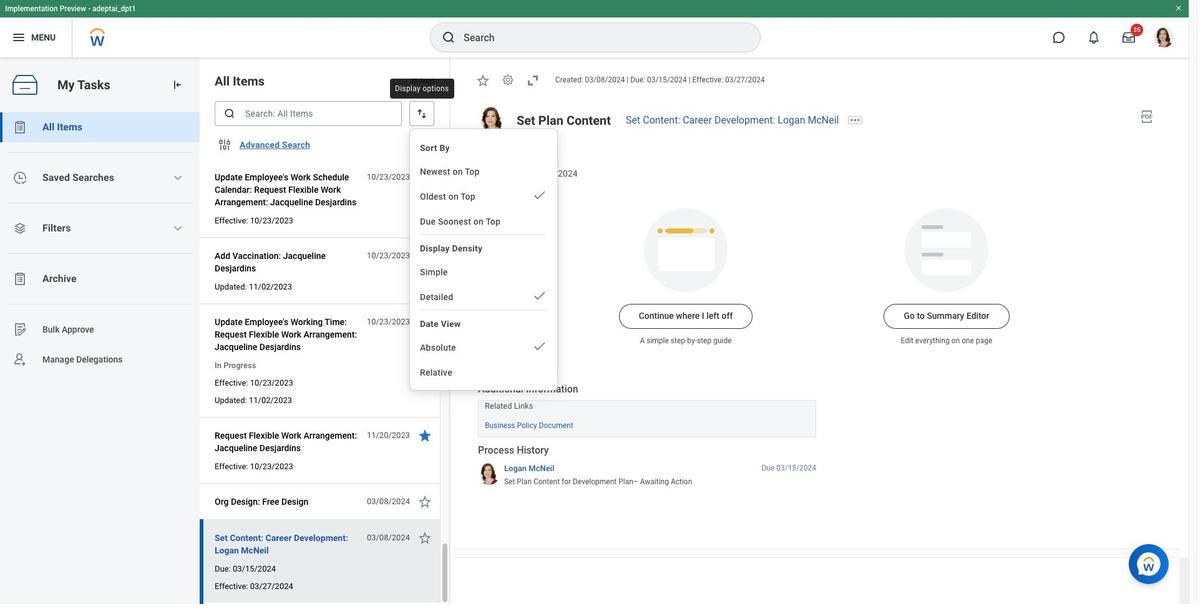 Task type: locate. For each thing, give the bounding box(es) containing it.
justify image
[[11, 30, 26, 45]]

inbox large image
[[1123, 31, 1135, 44]]

transformation import image
[[171, 79, 184, 91]]

0 vertical spatial check image
[[532, 288, 547, 303]]

1 vertical spatial check image
[[532, 339, 547, 354]]

item list element
[[200, 0, 451, 604]]

clock check image
[[12, 170, 27, 185]]

process history region
[[478, 444, 816, 491]]

check image
[[532, 288, 547, 303], [532, 339, 547, 354]]

close environment banner image
[[1175, 4, 1183, 12]]

1 check image from the top
[[532, 288, 547, 303]]

rename image
[[12, 322, 27, 337]]

view printable version (pdf) image
[[1140, 109, 1155, 124]]

search image
[[223, 107, 236, 120]]

2 star image from the top
[[418, 315, 433, 330]]

1 vertical spatial star image
[[418, 315, 433, 330]]

perspective image
[[12, 221, 27, 236]]

0 vertical spatial star image
[[418, 248, 433, 263]]

tooltip
[[388, 76, 457, 101]]

2 vertical spatial star image
[[418, 494, 433, 509]]

menu
[[410, 134, 557, 385]]

chevron down image
[[173, 173, 183, 183]]

gear image
[[502, 74, 514, 86]]

search image
[[441, 30, 456, 45]]

star image
[[418, 248, 433, 263], [418, 315, 433, 330], [418, 494, 433, 509]]

chevron down image
[[173, 223, 183, 233]]

list
[[0, 112, 200, 375]]

configure image
[[217, 137, 232, 152]]

star image
[[476, 73, 491, 88], [418, 170, 433, 185], [418, 428, 433, 443], [418, 531, 433, 546]]

banner
[[0, 0, 1189, 57]]



Task type: describe. For each thing, give the bounding box(es) containing it.
profile logan mcneil image
[[1154, 27, 1174, 50]]

1 star image from the top
[[418, 248, 433, 263]]

Search Workday  search field
[[464, 24, 735, 51]]

sort image
[[416, 107, 428, 120]]

employee's photo (logan mcneil) image
[[478, 107, 507, 135]]

fullscreen image
[[526, 73, 541, 88]]

notifications large image
[[1088, 31, 1101, 44]]

additional information region
[[478, 382, 816, 437]]

Search: All Items text field
[[215, 101, 402, 126]]

check image
[[532, 188, 547, 203]]

user plus image
[[12, 352, 27, 367]]

clipboard image
[[12, 120, 27, 135]]

clipboard image
[[12, 272, 27, 287]]

3 star image from the top
[[418, 494, 433, 509]]

2 check image from the top
[[532, 339, 547, 354]]



Task type: vqa. For each thing, say whether or not it's contained in the screenshot.
"Team Logan McNeil" element at the left of the page
no



